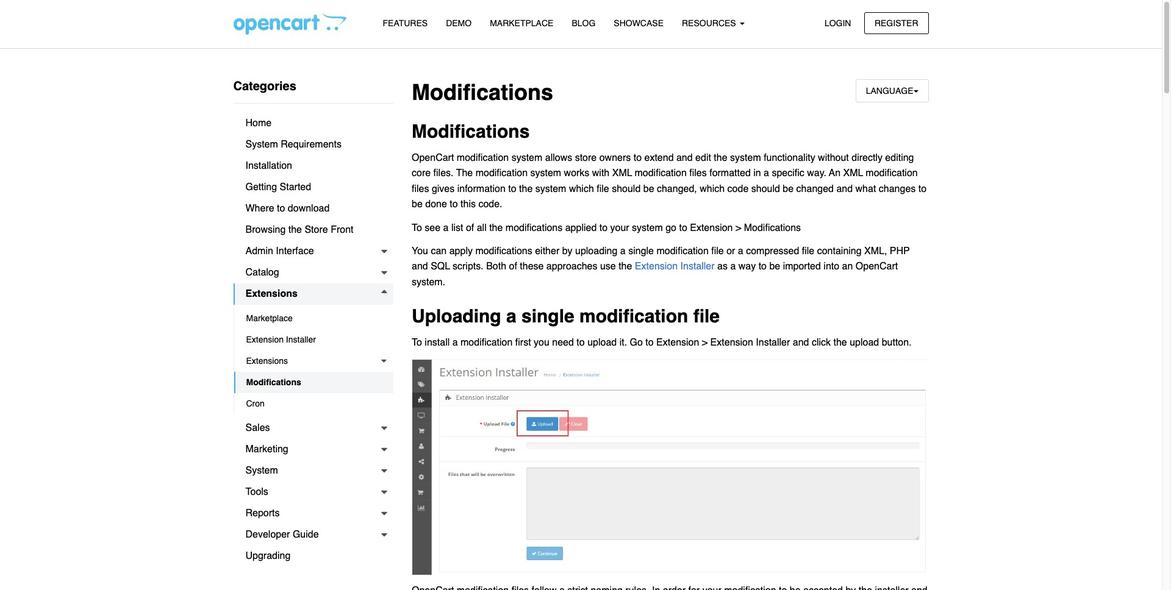 Task type: vqa. For each thing, say whether or not it's contained in the screenshot.
REQUEST,
no



Task type: locate. For each thing, give the bounding box(es) containing it.
modifications inside you can apply modifications either by uploading a single modification file or a compressed file containing xml, php and sql scripts. both of these approaches use the
[[476, 246, 533, 257]]

0 horizontal spatial extension installer link
[[234, 329, 394, 351]]

files
[[690, 168, 707, 179], [412, 184, 429, 195]]

1 vertical spatial extension installer link
[[234, 329, 394, 351]]

should down owners
[[612, 184, 641, 195]]

catalog link
[[233, 262, 394, 284]]

an
[[829, 168, 841, 179]]

both
[[486, 261, 506, 272]]

single up you on the bottom of the page
[[522, 306, 575, 327]]

extension installer down go
[[635, 261, 715, 272]]

language button
[[856, 79, 929, 103]]

should down in
[[752, 184, 780, 195]]

this
[[461, 199, 476, 210]]

opencart down 'xml,'
[[856, 261, 898, 272]]

files down edit
[[690, 168, 707, 179]]

modifications up both
[[476, 246, 533, 257]]

1 vertical spatial extensions
[[246, 356, 288, 366]]

be down compressed
[[770, 261, 781, 272]]

0 horizontal spatial opencart
[[412, 152, 454, 163]]

1 vertical spatial files
[[412, 184, 429, 195]]

developer
[[246, 530, 290, 541]]

1 vertical spatial of
[[509, 261, 517, 272]]

system down home
[[246, 139, 278, 150]]

install
[[425, 337, 450, 348]]

1 horizontal spatial upload
[[850, 337, 879, 348]]

0 vertical spatial extensions link
[[233, 284, 394, 305]]

0 horizontal spatial upload
[[588, 337, 617, 348]]

language
[[866, 86, 914, 96]]

and inside you can apply modifications either by uploading a single modification file or a compressed file containing xml, php and sql scripts. both of these approaches use the
[[412, 261, 428, 272]]

should
[[612, 184, 641, 195], [752, 184, 780, 195]]

installer left as
[[681, 261, 715, 272]]

opencart
[[412, 152, 454, 163], [856, 261, 898, 272]]

works
[[564, 168, 590, 179]]

modifications up the either
[[506, 222, 563, 233]]

your
[[610, 222, 629, 233]]

register
[[875, 18, 919, 28]]

0 horizontal spatial which
[[569, 184, 594, 195]]

marketing link
[[233, 439, 394, 461]]

to inside where to download link
[[277, 203, 285, 214]]

developer guide link
[[233, 525, 394, 546]]

extensions down catalog
[[246, 289, 298, 300]]

the right information
[[519, 184, 533, 195]]

file inside opencart modification system allows store owners to extend and edit the system functionality without directly editing core files. the modification system works with xml modification files formatted in a specific way. an xml modification files gives information to the system which file should be changed, which code should be changed and what changes to be done to this code.
[[597, 184, 609, 195]]

1 xml from the left
[[612, 168, 632, 179]]

0 horizontal spatial single
[[522, 306, 575, 327]]

system
[[246, 139, 278, 150], [246, 466, 278, 477]]

a right install
[[453, 337, 458, 348]]

compressed
[[746, 246, 800, 257]]

extension installer link
[[635, 261, 715, 272], [234, 329, 394, 351]]

opencart - open source shopping cart solution image
[[233, 13, 346, 35]]

file down with
[[597, 184, 609, 195]]

single file upload image
[[412, 359, 929, 576]]

all
[[477, 222, 487, 233]]

extension installer link down go
[[635, 261, 715, 272]]

1 vertical spatial >
[[702, 337, 708, 348]]

of left all
[[466, 222, 474, 233]]

1 horizontal spatial which
[[700, 184, 725, 195]]

1 horizontal spatial xml
[[844, 168, 864, 179]]

a right in
[[764, 168, 769, 179]]

admin interface
[[246, 246, 314, 257]]

system up tools
[[246, 466, 278, 477]]

0 vertical spatial to
[[412, 222, 422, 233]]

without
[[818, 152, 849, 163]]

core
[[412, 168, 431, 179]]

and left click
[[793, 337, 809, 348]]

1 horizontal spatial extension installer link
[[635, 261, 715, 272]]

installation
[[246, 160, 292, 171]]

resources
[[682, 18, 739, 28]]

and left edit
[[677, 152, 693, 163]]

0 horizontal spatial xml
[[612, 168, 632, 179]]

extend
[[645, 152, 674, 163]]

which down formatted at the right of the page
[[700, 184, 725, 195]]

modification
[[457, 152, 509, 163], [476, 168, 528, 179], [635, 168, 687, 179], [866, 168, 918, 179], [657, 246, 709, 257], [580, 306, 689, 327], [461, 337, 513, 348]]

extensions link down admin interface link
[[233, 284, 394, 305]]

file left or
[[712, 246, 724, 257]]

2 horizontal spatial installer
[[756, 337, 790, 348]]

store
[[575, 152, 597, 163]]

to for to see a list of all the modifications applied to your system go to extension > modifications
[[412, 222, 422, 233]]

upload left the it.
[[588, 337, 617, 348]]

installation link
[[233, 156, 394, 177]]

and down you
[[412, 261, 428, 272]]

to left install
[[412, 337, 422, 348]]

0 vertical spatial extension installer
[[635, 261, 715, 272]]

2 xml from the left
[[844, 168, 864, 179]]

extension installer up modifications link
[[246, 335, 316, 345]]

1 upload from the left
[[588, 337, 617, 348]]

the
[[714, 152, 728, 163], [519, 184, 533, 195], [489, 222, 503, 233], [288, 225, 302, 236], [619, 261, 632, 272], [834, 337, 847, 348]]

xml down owners
[[612, 168, 632, 179]]

installer up modifications link
[[286, 335, 316, 345]]

go
[[666, 222, 677, 233]]

modifications
[[506, 222, 563, 233], [476, 246, 533, 257]]

0 vertical spatial of
[[466, 222, 474, 233]]

single up as a way to be imported into an opencart system.
[[629, 246, 654, 257]]

1 horizontal spatial marketplace
[[490, 18, 554, 28]]

0 horizontal spatial should
[[612, 184, 641, 195]]

what
[[856, 184, 876, 195]]

extension
[[690, 222, 733, 233], [635, 261, 678, 272], [246, 335, 284, 345], [657, 337, 699, 348], [711, 337, 753, 348]]

approaches
[[547, 261, 598, 272]]

system requirements link
[[233, 134, 394, 156]]

reports
[[246, 508, 280, 519]]

0 vertical spatial modifications
[[506, 222, 563, 233]]

xml,
[[865, 246, 887, 257]]

1 horizontal spatial should
[[752, 184, 780, 195]]

home
[[246, 118, 272, 129]]

upgrading
[[246, 551, 291, 562]]

installer
[[681, 261, 715, 272], [286, 335, 316, 345], [756, 337, 790, 348]]

installer left click
[[756, 337, 790, 348]]

0 vertical spatial system
[[246, 139, 278, 150]]

sales link
[[233, 418, 394, 439]]

login link
[[815, 12, 862, 34]]

1 horizontal spatial extension installer
[[635, 261, 715, 272]]

a right as
[[731, 261, 736, 272]]

1 vertical spatial to
[[412, 337, 422, 348]]

1 horizontal spatial opencart
[[856, 261, 898, 272]]

1 system from the top
[[246, 139, 278, 150]]

which
[[569, 184, 594, 195], [700, 184, 725, 195]]

which down works
[[569, 184, 594, 195]]

1 vertical spatial system
[[246, 466, 278, 477]]

2 system from the top
[[246, 466, 278, 477]]

way
[[739, 261, 756, 272]]

extensions
[[246, 289, 298, 300], [246, 356, 288, 366]]

>
[[736, 222, 742, 233], [702, 337, 708, 348]]

extensions up cron
[[246, 356, 288, 366]]

1 horizontal spatial installer
[[681, 261, 715, 272]]

0 vertical spatial opencart
[[412, 152, 454, 163]]

requirements
[[281, 139, 342, 150]]

to left see at top left
[[412, 222, 422, 233]]

modification up information
[[476, 168, 528, 179]]

xml
[[612, 168, 632, 179], [844, 168, 864, 179]]

2 should from the left
[[752, 184, 780, 195]]

functionality
[[764, 152, 816, 163]]

list
[[451, 222, 463, 233]]

the left store
[[288, 225, 302, 236]]

xml right an
[[844, 168, 864, 179]]

2 upload from the left
[[850, 337, 879, 348]]

1 vertical spatial opencart
[[856, 261, 898, 272]]

upload left the button.
[[850, 337, 879, 348]]

extension installer for the bottommost extension installer link
[[246, 335, 316, 345]]

0 vertical spatial single
[[629, 246, 654, 257]]

extension installer link up modifications link
[[234, 329, 394, 351]]

0 horizontal spatial marketplace
[[246, 314, 293, 323]]

blog link
[[563, 13, 605, 34]]

information
[[457, 184, 506, 195]]

modification down go
[[657, 246, 709, 257]]

interface
[[276, 246, 314, 257]]

1 vertical spatial modifications
[[476, 246, 533, 257]]

marketplace link
[[481, 13, 563, 34], [234, 308, 394, 329]]

store
[[305, 225, 328, 236]]

1 vertical spatial extensions link
[[234, 351, 394, 372]]

file up imported
[[802, 246, 815, 257]]

0 vertical spatial files
[[690, 168, 707, 179]]

0 vertical spatial extension installer link
[[635, 261, 715, 272]]

home link
[[233, 113, 394, 134]]

1 to from the top
[[412, 222, 422, 233]]

0 vertical spatial marketplace link
[[481, 13, 563, 34]]

uploading a single modification file
[[412, 306, 720, 327]]

you
[[412, 246, 428, 257]]

single inside you can apply modifications either by uploading a single modification file or a compressed file containing xml, php and sql scripts. both of these approaches use the
[[629, 246, 654, 257]]

click
[[812, 337, 831, 348]]

1 vertical spatial single
[[522, 306, 575, 327]]

1 vertical spatial extension installer
[[246, 335, 316, 345]]

the right use at the right of the page
[[619, 261, 632, 272]]

editing
[[886, 152, 914, 163]]

opencart up "files."
[[412, 152, 454, 163]]

0 horizontal spatial extension installer
[[246, 335, 316, 345]]

file
[[597, 184, 609, 195], [712, 246, 724, 257], [802, 246, 815, 257], [694, 306, 720, 327]]

system down allows
[[531, 168, 561, 179]]

the inside you can apply modifications either by uploading a single modification file or a compressed file containing xml, php and sql scripts. both of these approaches use the
[[619, 261, 632, 272]]

1 horizontal spatial >
[[736, 222, 742, 233]]

2 to from the top
[[412, 337, 422, 348]]

specific
[[772, 168, 805, 179]]

marketplace
[[490, 18, 554, 28], [246, 314, 293, 323]]

1 vertical spatial marketplace link
[[234, 308, 394, 329]]

be
[[644, 184, 654, 195], [783, 184, 794, 195], [412, 199, 423, 210], [770, 261, 781, 272]]

of right both
[[509, 261, 517, 272]]

1 horizontal spatial of
[[509, 261, 517, 272]]

modifications
[[412, 80, 553, 105], [412, 121, 530, 142], [744, 222, 801, 233], [246, 378, 301, 387]]

with
[[592, 168, 610, 179]]

started
[[280, 182, 311, 193]]

a down your
[[620, 246, 626, 257]]

1 horizontal spatial files
[[690, 168, 707, 179]]

of
[[466, 222, 474, 233], [509, 261, 517, 272]]

the right all
[[489, 222, 503, 233]]

0 horizontal spatial of
[[466, 222, 474, 233]]

1 which from the left
[[569, 184, 594, 195]]

opencart inside as a way to be imported into an opencart system.
[[856, 261, 898, 272]]

you can apply modifications either by uploading a single modification file or a compressed file containing xml, php and sql scripts. both of these approaches use the
[[412, 246, 910, 272]]

extensions link up cron link
[[234, 351, 394, 372]]

to install a modification first you need to upload it. go to extension > extension installer and click the upload button.
[[412, 337, 912, 348]]

modifications link
[[234, 372, 394, 394]]

files down core
[[412, 184, 429, 195]]

1 horizontal spatial single
[[629, 246, 654, 257]]



Task type: describe. For each thing, give the bounding box(es) containing it.
a up the first
[[506, 306, 517, 327]]

button.
[[882, 337, 912, 348]]

an
[[842, 261, 853, 272]]

cron link
[[234, 394, 394, 415]]

reports link
[[233, 503, 394, 525]]

modification up the
[[457, 152, 509, 163]]

1 horizontal spatial marketplace link
[[481, 13, 563, 34]]

can
[[431, 246, 447, 257]]

directly
[[852, 152, 883, 163]]

need
[[552, 337, 574, 348]]

system requirements
[[246, 139, 342, 150]]

applied
[[565, 222, 597, 233]]

be inside as a way to be imported into an opencart system.
[[770, 261, 781, 272]]

files.
[[434, 168, 454, 179]]

system left go
[[632, 222, 663, 233]]

go
[[630, 337, 643, 348]]

in
[[754, 168, 761, 179]]

into
[[824, 261, 840, 272]]

browsing the store front link
[[233, 220, 394, 241]]

modification left the first
[[461, 337, 513, 348]]

of inside you can apply modifications either by uploading a single modification file or a compressed file containing xml, php and sql scripts. both of these approaches use the
[[509, 261, 517, 272]]

scripts.
[[453, 261, 484, 272]]

a inside opencart modification system allows store owners to extend and edit the system functionality without directly editing core files. the modification system works with xml modification files formatted in a specific way. an xml modification files gives information to the system which file should be changed, which code should be changed and what changes to be done to this code.
[[764, 168, 769, 179]]

browsing
[[246, 225, 286, 236]]

admin interface link
[[233, 241, 394, 262]]

0 vertical spatial marketplace
[[490, 18, 554, 28]]

opencart inside opencart modification system allows store owners to extend and edit the system functionality without directly editing core files. the modification system works with xml modification files formatted in a specific way. an xml modification files gives information to the system which file should be changed, which code should be changed and what changes to be done to this code.
[[412, 152, 454, 163]]

0 horizontal spatial files
[[412, 184, 429, 195]]

the inside 'link'
[[288, 225, 302, 236]]

or
[[727, 246, 736, 257]]

a right or
[[738, 246, 744, 257]]

modification down extend
[[635, 168, 687, 179]]

register link
[[865, 12, 929, 34]]

1 should from the left
[[612, 184, 641, 195]]

features
[[383, 18, 428, 28]]

to inside as a way to be imported into an opencart system.
[[759, 261, 767, 272]]

file up to install a modification first you need to upload it. go to extension > extension installer and click the upload button.
[[694, 306, 720, 327]]

opencart modification system allows store owners to extend and edit the system functionality without directly editing core files. the modification system works with xml modification files formatted in a specific way. an xml modification files gives information to the system which file should be changed, which code should be changed and what changes to be done to this code.
[[412, 152, 927, 210]]

catalog
[[246, 267, 279, 278]]

tools link
[[233, 482, 394, 503]]

allows
[[545, 152, 572, 163]]

the right edit
[[714, 152, 728, 163]]

download
[[288, 203, 330, 214]]

demo
[[446, 18, 472, 28]]

login
[[825, 18, 851, 28]]

system down works
[[536, 184, 567, 195]]

marketing
[[246, 444, 288, 455]]

be down specific
[[783, 184, 794, 195]]

system for system requirements
[[246, 139, 278, 150]]

2 which from the left
[[700, 184, 725, 195]]

uploading
[[575, 246, 618, 257]]

a left list
[[443, 222, 449, 233]]

0 vertical spatial >
[[736, 222, 742, 233]]

1 vertical spatial marketplace
[[246, 314, 293, 323]]

code.
[[479, 199, 503, 210]]

showcase link
[[605, 13, 673, 34]]

be left done
[[412, 199, 423, 210]]

modification up go
[[580, 306, 689, 327]]

categories
[[233, 79, 296, 93]]

imported
[[783, 261, 821, 272]]

system link
[[233, 461, 394, 482]]

system up in
[[730, 152, 761, 163]]

where to download
[[246, 203, 330, 214]]

done
[[425, 199, 447, 210]]

by
[[562, 246, 573, 257]]

see
[[425, 222, 441, 233]]

either
[[535, 246, 560, 257]]

front
[[331, 225, 354, 236]]

0 horizontal spatial marketplace link
[[234, 308, 394, 329]]

the right click
[[834, 337, 847, 348]]

to see a list of all the modifications applied to your system go to extension > modifications
[[412, 222, 801, 233]]

features link
[[374, 13, 437, 34]]

modification up the changes
[[866, 168, 918, 179]]

extension installer for the topmost extension installer link
[[635, 261, 715, 272]]

a inside as a way to be imported into an opencart system.
[[731, 261, 736, 272]]

sql
[[431, 261, 450, 272]]

upgrading link
[[233, 546, 394, 567]]

modification inside you can apply modifications either by uploading a single modification file or a compressed file containing xml, php and sql scripts. both of these approaches use the
[[657, 246, 709, 257]]

uploading
[[412, 306, 501, 327]]

demo link
[[437, 13, 481, 34]]

changed
[[797, 184, 834, 195]]

changed,
[[657, 184, 697, 195]]

showcase
[[614, 18, 664, 28]]

use
[[600, 261, 616, 272]]

to for to install a modification first you need to upload it. go to extension > extension installer and click the upload button.
[[412, 337, 422, 348]]

edit
[[696, 152, 711, 163]]

sales
[[246, 423, 270, 434]]

changes
[[879, 184, 916, 195]]

the
[[456, 168, 473, 179]]

apply
[[450, 246, 473, 257]]

be left changed,
[[644, 184, 654, 195]]

getting started
[[246, 182, 311, 193]]

and down an
[[837, 184, 853, 195]]

getting
[[246, 182, 277, 193]]

system left allows
[[512, 152, 543, 163]]

where to download link
[[233, 198, 394, 220]]

as
[[718, 261, 728, 272]]

0 horizontal spatial installer
[[286, 335, 316, 345]]

first
[[516, 337, 531, 348]]

way.
[[807, 168, 827, 179]]

php
[[890, 246, 910, 257]]

0 horizontal spatial >
[[702, 337, 708, 348]]

developer guide
[[246, 530, 319, 541]]

cron
[[246, 399, 265, 409]]

system for system
[[246, 466, 278, 477]]

where
[[246, 203, 274, 214]]

containing
[[817, 246, 862, 257]]

tools
[[246, 487, 268, 498]]

browsing the store front
[[246, 225, 354, 236]]

0 vertical spatial extensions
[[246, 289, 298, 300]]

it.
[[620, 337, 627, 348]]

blog
[[572, 18, 596, 28]]



